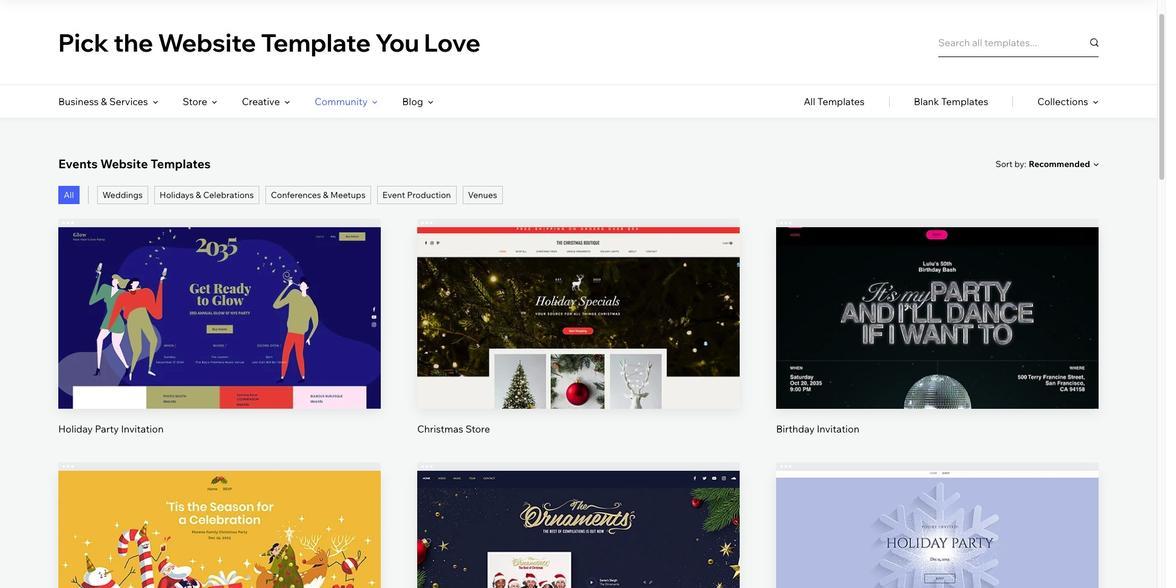 Task type: vqa. For each thing, say whether or not it's contained in the screenshot.
All Templates link
yes



Task type: describe. For each thing, give the bounding box(es) containing it.
1 horizontal spatial events website templates - holiday party invitation image
[[777, 471, 1099, 588]]

sort by:
[[996, 158, 1027, 169]]

edit button for topmost events website templates - holiday party invitation 'image'
[[191, 285, 249, 314]]

store inside categories by subject element
[[183, 95, 207, 108]]

edit for events website templates - christmas party invitation 'image'
[[211, 537, 229, 549]]

Search search field
[[939, 28, 1099, 57]]

all for all
[[64, 190, 74, 201]]

invitation inside group
[[817, 423, 860, 435]]

birthday invitation
[[777, 423, 860, 435]]

view button for christmas store
[[550, 327, 608, 356]]

all link
[[58, 186, 79, 204]]

edit button for events website templates - christmas party invitation 'image'
[[191, 529, 249, 558]]

view for birthday invitation
[[927, 335, 949, 347]]

love
[[424, 27, 481, 57]]

0 vertical spatial website
[[158, 27, 256, 57]]

weddings link
[[97, 186, 148, 204]]

blank templates link
[[914, 85, 989, 118]]

conferences & meetups
[[271, 190, 366, 201]]

edit button for rightmost events website templates - holiday party invitation 'image'
[[909, 529, 967, 558]]

blog
[[402, 95, 423, 108]]

christmas store
[[417, 423, 490, 435]]

recommended
[[1029, 159, 1091, 170]]

business
[[58, 95, 99, 108]]

holiday
[[58, 423, 93, 435]]

generic categories element
[[804, 85, 1099, 118]]

business & services
[[58, 95, 148, 108]]

event
[[383, 190, 405, 201]]

categories by subject element
[[58, 85, 434, 118]]

birthday
[[777, 423, 815, 435]]

pick the website template you love
[[58, 27, 481, 57]]

holiday party invitation group
[[58, 219, 381, 435]]

venues link
[[463, 186, 503, 204]]

templates for all templates
[[818, 95, 865, 108]]

services
[[109, 95, 148, 108]]

& for services
[[101, 95, 107, 108]]

events
[[58, 156, 98, 171]]

all templates
[[804, 95, 865, 108]]

by:
[[1015, 158, 1027, 169]]

store inside 'group'
[[466, 423, 490, 435]]

template
[[261, 27, 371, 57]]

all templates link
[[804, 85, 865, 118]]

pick
[[58, 27, 109, 57]]

edit button for events website templates - christmas store image
[[550, 285, 608, 314]]



Task type: locate. For each thing, give the bounding box(es) containing it.
1 vertical spatial website
[[100, 156, 148, 171]]

edit inside "holiday party invitation" group
[[211, 294, 229, 306]]

sort
[[996, 158, 1013, 169]]

celebrations
[[203, 190, 254, 201]]

holidays
[[160, 190, 194, 201]]

weddings
[[103, 190, 143, 201]]

0 horizontal spatial all
[[64, 190, 74, 201]]

edit button
[[191, 285, 249, 314], [550, 285, 608, 314], [909, 285, 967, 314], [191, 529, 249, 558], [550, 529, 608, 558], [909, 529, 967, 558]]

events website templates - holiday party invitation image
[[58, 227, 381, 409], [777, 471, 1099, 588]]

invitation inside group
[[121, 423, 164, 435]]

1 horizontal spatial all
[[804, 95, 816, 108]]

2 invitation from the left
[[817, 423, 860, 435]]

templates inside blank templates 'link'
[[942, 95, 989, 108]]

edit button for events website templates - birthday invitation image
[[909, 285, 967, 314]]

event production
[[383, 190, 451, 201]]

view button for birthday invitation
[[909, 327, 967, 356]]

edit button for events website templates - christmas album landing page image
[[550, 529, 608, 558]]

view button
[[191, 327, 249, 356], [550, 327, 608, 356], [909, 327, 967, 356]]

community
[[315, 95, 368, 108]]

view button inside "holiday party invitation" group
[[191, 327, 249, 356]]

view for holiday party invitation
[[208, 335, 231, 347]]

blank templates
[[914, 95, 989, 108]]

0 horizontal spatial website
[[100, 156, 148, 171]]

the
[[114, 27, 153, 57]]

0 horizontal spatial invitation
[[121, 423, 164, 435]]

blank
[[914, 95, 939, 108]]

2 view button from the left
[[550, 327, 608, 356]]

party
[[95, 423, 119, 435]]

event production link
[[377, 186, 457, 204]]

1 view from the left
[[208, 335, 231, 347]]

holidays & celebrations
[[160, 190, 254, 201]]

edit button inside birthday invitation group
[[909, 285, 967, 314]]

view inside birthday invitation group
[[927, 335, 949, 347]]

all inside the generic categories element
[[804, 95, 816, 108]]

events website templates - birthday invitation image
[[777, 227, 1099, 409]]

None search field
[[939, 28, 1099, 57]]

view inside "holiday party invitation" group
[[208, 335, 231, 347]]

events website templates - christmas store image
[[417, 227, 740, 409]]

meetups
[[331, 190, 366, 201]]

invitation
[[121, 423, 164, 435], [817, 423, 860, 435]]

invitation right party
[[121, 423, 164, 435]]

christmas
[[417, 423, 464, 435]]

0 horizontal spatial view button
[[191, 327, 249, 356]]

2 horizontal spatial &
[[323, 190, 329, 201]]

edit for events website templates - christmas album landing page image
[[570, 537, 588, 549]]

1 vertical spatial events website templates - holiday party invitation image
[[777, 471, 1099, 588]]

edit inside christmas store 'group'
[[570, 294, 588, 306]]

events website templates - christmas party invitation image
[[58, 471, 381, 588]]

1 horizontal spatial view button
[[550, 327, 608, 356]]

view button for holiday party invitation
[[191, 327, 249, 356]]

& right holidays
[[196, 190, 201, 201]]

events website templates - christmas album landing page image
[[417, 471, 740, 588]]

2 horizontal spatial view
[[927, 335, 949, 347]]

conferences
[[271, 190, 321, 201]]

venues
[[468, 190, 497, 201]]

templates
[[818, 95, 865, 108], [942, 95, 989, 108], [151, 156, 211, 171]]

& for meetups
[[323, 190, 329, 201]]

holiday party invitation
[[58, 423, 164, 435]]

0 vertical spatial store
[[183, 95, 207, 108]]

& left services
[[101, 95, 107, 108]]

2 horizontal spatial templates
[[942, 95, 989, 108]]

1 view button from the left
[[191, 327, 249, 356]]

view button inside birthday invitation group
[[909, 327, 967, 356]]

you
[[376, 27, 419, 57]]

view
[[208, 335, 231, 347], [568, 335, 590, 347], [927, 335, 949, 347]]

all for all templates
[[804, 95, 816, 108]]

& inside categories by subject element
[[101, 95, 107, 108]]

0 vertical spatial all
[[804, 95, 816, 108]]

view inside christmas store 'group'
[[568, 335, 590, 347]]

1 invitation from the left
[[121, 423, 164, 435]]

holidays & celebrations link
[[154, 186, 259, 204]]

categories. use the left and right arrow keys to navigate the menu element
[[0, 85, 1158, 118]]

christmas store group
[[417, 219, 740, 435]]

1 horizontal spatial store
[[466, 423, 490, 435]]

&
[[101, 95, 107, 108], [196, 190, 201, 201], [323, 190, 329, 201]]

1 vertical spatial all
[[64, 190, 74, 201]]

2 horizontal spatial view button
[[909, 327, 967, 356]]

0 vertical spatial events website templates - holiday party invitation image
[[58, 227, 381, 409]]

store
[[183, 95, 207, 108], [466, 423, 490, 435]]

& for celebrations
[[196, 190, 201, 201]]

edit button inside christmas store 'group'
[[550, 285, 608, 314]]

conferences & meetups link
[[266, 186, 371, 204]]

edit inside birthday invitation group
[[929, 294, 947, 306]]

1 horizontal spatial &
[[196, 190, 201, 201]]

0 horizontal spatial events website templates - holiday party invitation image
[[58, 227, 381, 409]]

website
[[158, 27, 256, 57], [100, 156, 148, 171]]

1 horizontal spatial invitation
[[817, 423, 860, 435]]

view button inside christmas store 'group'
[[550, 327, 608, 356]]

production
[[407, 190, 451, 201]]

3 view button from the left
[[909, 327, 967, 356]]

all
[[804, 95, 816, 108], [64, 190, 74, 201]]

& left the meetups
[[323, 190, 329, 201]]

templates inside all templates link
[[818, 95, 865, 108]]

1 vertical spatial store
[[466, 423, 490, 435]]

edit for events website templates - christmas store image
[[570, 294, 588, 306]]

0 horizontal spatial &
[[101, 95, 107, 108]]

events website templates
[[58, 156, 211, 171]]

3 view from the left
[[927, 335, 949, 347]]

1 horizontal spatial view
[[568, 335, 590, 347]]

birthday invitation group
[[777, 219, 1099, 435]]

0 horizontal spatial store
[[183, 95, 207, 108]]

view for christmas store
[[568, 335, 590, 347]]

edit
[[211, 294, 229, 306], [570, 294, 588, 306], [929, 294, 947, 306], [211, 537, 229, 549], [570, 537, 588, 549], [929, 537, 947, 549]]

1 horizontal spatial website
[[158, 27, 256, 57]]

edit button inside "holiday party invitation" group
[[191, 285, 249, 314]]

creative
[[242, 95, 280, 108]]

0 horizontal spatial view
[[208, 335, 231, 347]]

0 horizontal spatial templates
[[151, 156, 211, 171]]

invitation right birthday
[[817, 423, 860, 435]]

collections
[[1038, 95, 1089, 108]]

templates for blank templates
[[942, 95, 989, 108]]

1 horizontal spatial templates
[[818, 95, 865, 108]]

2 view from the left
[[568, 335, 590, 347]]

edit for events website templates - birthday invitation image
[[929, 294, 947, 306]]



